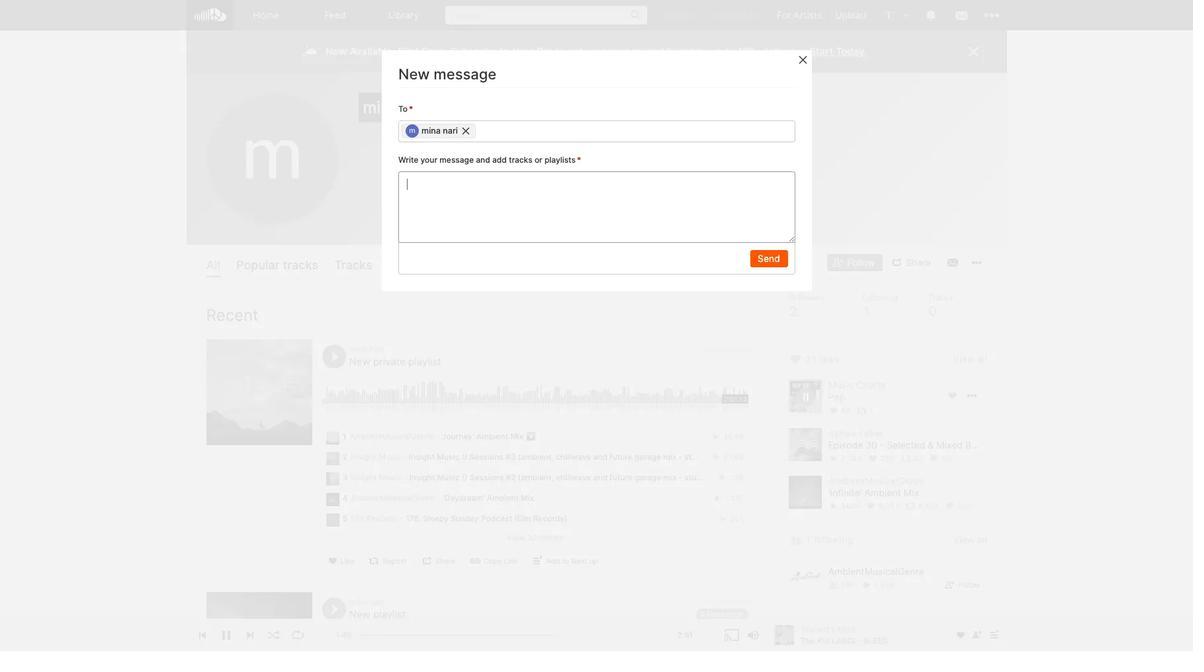Task type: locate. For each thing, give the bounding box(es) containing it.
2 mina nari link from the top
[[349, 597, 383, 607]]

1 horizontal spatial 30
[[942, 454, 951, 463]]

1 vertical spatial track stats element
[[829, 499, 988, 514]]

1 horizontal spatial mina nari's avatar element
[[406, 124, 419, 138]]

to right subscribe
[[500, 45, 509, 58]]

0 vertical spatial mix
[[664, 452, 677, 462]]

-
[[436, 431, 440, 441], [880, 439, 885, 451], [403, 452, 407, 462], [679, 452, 683, 462], [404, 472, 407, 482], [679, 472, 683, 482], [437, 493, 441, 503], [400, 514, 404, 523]]

2 mix from the top
[[664, 472, 677, 482]]

elm
[[351, 514, 365, 523]]

0 vertical spatial playlist
[[409, 355, 441, 368]]

1 horizontal spatial tracks
[[929, 293, 954, 303]]

0 vertical spatial mina nari
[[363, 98, 436, 117]]

up
[[712, 45, 723, 58]]

your right "get"
[[586, 45, 607, 58]]

nari up new  playlist link
[[369, 597, 383, 607]]

2 days from the top
[[714, 597, 732, 607]]

0 vertical spatial 32
[[914, 454, 923, 463]]

new inside mina nari new private playlist
[[349, 355, 371, 368]]

2 24 from the top
[[702, 597, 712, 607]]

2 view all from the top
[[954, 534, 988, 546]]

records)
[[533, 514, 568, 523]]

1 vertical spatial and
[[594, 452, 608, 462]]

ambient for 'daydream' ambient mix
[[487, 493, 519, 503]]

heard
[[667, 45, 694, 58]]

1 // from the top
[[462, 452, 468, 462]]

1 vertical spatial new
[[349, 355, 371, 368]]

view all
[[954, 354, 988, 365], [954, 534, 988, 546]]

upload link
[[829, 0, 874, 30]]

library link
[[370, 0, 439, 30]]

1 vertical spatial playlist
[[373, 609, 406, 621]]

ambient up podcast
[[487, 493, 519, 503]]

None search field
[[439, 0, 654, 30]]

study left 6,096
[[685, 452, 706, 462]]

2 garage from the top
[[635, 472, 662, 482]]

32 inside view 32 tracks link
[[528, 533, 538, 543]]

'infinite'
[[829, 487, 863, 499]]

insight music // sessions #3 (ambient, chillwave and future garage mix - study music) element
[[326, 452, 339, 466]]

share button up following
[[887, 255, 940, 272]]

mina nari link for private
[[349, 344, 383, 354]]

1 horizontal spatial follow button
[[940, 578, 988, 593]]

2 vertical spatial and
[[594, 472, 608, 482]]

24 inside 24 days ago electronic
[[702, 597, 712, 607]]

first
[[398, 45, 419, 58]]

pro inside try next pro link
[[749, 9, 764, 21]]

1 right 'journey' ambient mix 🌄 element
[[343, 431, 346, 441]]

1 mix from the top
[[664, 452, 677, 462]]

- left 'journey'
[[436, 431, 440, 441]]

view all down 310
[[954, 534, 988, 546]]

mix up 4,394 link
[[904, 487, 920, 499]]

write
[[398, 155, 418, 165]]

insight right insight music // sessions #3 (ambient, chillwave and future garage mix - study music) element
[[351, 452, 377, 462]]

1 horizontal spatial playlist
[[409, 355, 441, 368]]

new inside mina nari new  playlist
[[349, 609, 371, 621]]

// up 'daydream'
[[462, 472, 468, 482]]

and down 2 insight music         - insight music // sessions #3 (ambient, chillwave and future garage mix - study music)
[[594, 472, 608, 482]]

1 horizontal spatial your
[[586, 45, 607, 58]]

to left "get"
[[556, 45, 565, 58]]

tracks
[[509, 155, 533, 165], [283, 258, 319, 272], [540, 533, 564, 543]]

garage
[[635, 452, 662, 462], [635, 472, 662, 482]]

2 study from the top
[[685, 472, 706, 482]]

1 down following
[[863, 304, 871, 320]]

home
[[253, 9, 279, 21]]

share down sleepy
[[436, 557, 455, 566]]

0 vertical spatial follow
[[848, 257, 876, 268]]

message left add
[[439, 155, 474, 165]]

30 link
[[929, 454, 951, 463]]

0 horizontal spatial try
[[661, 9, 675, 21]]

0 vertical spatial (ambient,
[[518, 452, 554, 462]]

1 horizontal spatial share button
[[887, 255, 940, 272]]

share button down sleepy
[[417, 554, 462, 569]]

1 ago from the top
[[734, 344, 749, 354]]

1 vertical spatial chillwave
[[556, 472, 592, 482]]

electronic link
[[696, 609, 749, 621]]

music) for insight music // sessions #3 (ambient, chillwave and future garage mix - study music)
[[708, 452, 734, 462]]

1 vertical spatial (ambient,
[[518, 472, 554, 482]]

playlists
[[545, 155, 576, 165]]

tracks left albums
[[334, 258, 373, 272]]

next up 100+
[[726, 9, 747, 21]]

copy
[[484, 557, 502, 566]]

sessions left #2
[[470, 472, 504, 482]]

to right up
[[726, 45, 736, 58]]

ambient​musical​genre
[[829, 566, 925, 578]]

0 vertical spatial tracks
[[509, 155, 533, 165]]

// down 'journey'
[[462, 452, 468, 462]]

pro left the for
[[749, 9, 764, 21]]

2 chillwave from the top
[[556, 472, 592, 482]]

1 chillwave from the top
[[556, 452, 592, 462]]

kyrro
[[980, 439, 1003, 451]]

1 vertical spatial tracks
[[929, 293, 954, 303]]

0 horizontal spatial to
[[500, 45, 509, 58]]

0 vertical spatial 24
[[702, 344, 712, 354]]

0 vertical spatial ambientmusicalgenre
[[350, 431, 434, 441]]

days for 24 days ago
[[714, 344, 732, 354]]

ago inside 24 days ago electronic
[[734, 597, 749, 607]]

- left 13k
[[679, 472, 683, 482]]

view all down tracks 0
[[954, 354, 988, 365]]

2 sessions from the top
[[470, 472, 504, 482]]

chillwave up 3 insight music         - insight music // sessions #2 (ambient, chillwave and future garage mix - study music) 13k
[[556, 452, 592, 462]]

music) down 6,096
[[708, 472, 734, 482]]

(ambient, down 2 insight music         - insight music // sessions #3 (ambient, chillwave and future garage mix - study music)
[[518, 472, 554, 482]]

2 music) from the top
[[708, 472, 734, 482]]

21 likes
[[805, 354, 840, 365]]

tracks down records) on the left bottom of the page
[[540, 533, 564, 543]]

next
[[726, 9, 747, 21], [512, 45, 534, 58]]

1 vertical spatial your
[[420, 155, 437, 165]]

0 vertical spatial sessions
[[470, 452, 504, 462]]

0 vertical spatial your
[[586, 45, 607, 58]]

2 horizontal spatial to
[[726, 45, 736, 58]]

1 vertical spatial music)
[[708, 472, 734, 482]]

0 vertical spatial share button
[[887, 255, 940, 272]]

30
[[866, 439, 878, 451], [942, 454, 951, 463]]

2 down followers
[[790, 304, 798, 320]]

try left "go+"
[[661, 9, 675, 21]]

0 horizontal spatial playlist
[[373, 609, 406, 621]]

1 vertical spatial //
[[462, 472, 468, 482]]

0 horizontal spatial share button
[[417, 554, 462, 569]]

mina nari
[[363, 98, 436, 117], [421, 126, 458, 135]]

1 vertical spatial future
[[610, 472, 633, 482]]

0 horizontal spatial 30
[[866, 439, 878, 451]]

1 right following image
[[805, 535, 811, 546]]

1 vertical spatial ambientmusicalgenre
[[829, 475, 925, 487]]

0 horizontal spatial follow
[[848, 257, 876, 268]]

1 for 1
[[869, 406, 874, 416]]

music) for insight music // sessions #2 (ambient, chillwave and future garage mix - study music)
[[708, 472, 734, 482]]

pro left "get"
[[537, 45, 553, 58]]

ago left like icon
[[734, 344, 749, 354]]

share up tracks 0
[[907, 257, 932, 268]]

1 horizontal spatial 2
[[790, 304, 798, 320]]

1 vertical spatial 30
[[942, 454, 951, 463]]

ambientmusicalgenre right 'journey' ambient mix 🌄 element
[[350, 431, 434, 441]]

1,820
[[874, 581, 895, 590]]

32
[[914, 454, 923, 463], [528, 533, 538, 543]]

ambientmusicalgenre up 'infinite' ambient mix link
[[829, 475, 925, 487]]

1 vertical spatial next
[[512, 45, 534, 58]]

32 down episode 30 - selected & mixed by kyrro link
[[914, 454, 923, 463]]

music)
[[708, 452, 734, 462], [708, 472, 734, 482]]

follow button
[[828, 255, 883, 272], [940, 578, 988, 593]]

56k link
[[829, 581, 855, 590]]

0 vertical spatial days
[[714, 344, 732, 354]]

view all for 1 following
[[954, 534, 988, 546]]

30 down mixed
[[942, 454, 951, 463]]

2 ago from the top
[[734, 597, 749, 607]]

sleepy
[[423, 514, 449, 523]]

1 all from the top
[[978, 354, 988, 365]]

mina nari link for playlist
[[349, 597, 383, 607]]

send button
[[751, 250, 788, 267]]

days inside 24 days ago electronic
[[714, 597, 732, 607]]

2 track stats element from the top
[[829, 499, 988, 514]]

ambient inside ambientmusicalgenre 'infinite' ambient mix
[[865, 487, 902, 499]]

share button
[[887, 255, 940, 272], [417, 554, 462, 569]]

1 vertical spatial pro
[[537, 45, 553, 58]]

321
[[728, 514, 745, 523]]

close button
[[796, 53, 835, 66]]

new down first
[[398, 66, 430, 83]]

(ambient, down 🌄
[[518, 452, 554, 462]]

1 vertical spatial mina nari link
[[349, 597, 383, 607]]

playlist right private
[[409, 355, 441, 368]]

track stats element containing 387k
[[829, 499, 988, 514]]

1 vertical spatial days
[[714, 597, 732, 607]]

following
[[814, 535, 853, 546]]

310
[[958, 502, 972, 511]]

(ambient,
[[518, 452, 554, 462], [518, 472, 554, 482]]

1 vertical spatial ago
[[734, 597, 749, 607]]

30 inside track stats element
[[942, 454, 951, 463]]

tracks for tracks 0
[[929, 293, 954, 303]]

1 24 from the top
[[702, 344, 712, 354]]

2 (ambient, from the top
[[518, 472, 554, 482]]

likes
[[820, 354, 840, 365]]

mix up (elm
[[521, 493, 535, 503]]

30 inside apnea label episode 30 - selected & mixed by kyrro
[[866, 439, 878, 451]]

1 horizontal spatial pro
[[749, 9, 764, 21]]

label
[[859, 427, 883, 439]]

0 vertical spatial music)
[[708, 452, 734, 462]]

for artists
[[777, 9, 823, 21]]

2 right insight music // sessions #3 (ambient, chillwave and future garage mix - study music) element
[[343, 452, 348, 462]]

mina nari up write
[[363, 98, 436, 117]]

1 vertical spatial study
[[685, 472, 706, 482]]

mina nari's avatar element
[[206, 93, 339, 225], [406, 124, 419, 138]]

mina up new private playlist link
[[349, 344, 367, 354]]

1 horizontal spatial follow
[[959, 581, 981, 590]]

2 try from the left
[[709, 9, 724, 21]]

and up 3 insight music         - insight music // sessions #2 (ambient, chillwave and future garage mix - study music) 13k
[[594, 452, 608, 462]]

1
[[863, 304, 871, 320], [869, 406, 874, 416], [343, 431, 346, 441], [805, 535, 811, 546]]

0 vertical spatial 2
[[790, 304, 798, 320]]

1 days from the top
[[714, 344, 732, 354]]

1 vertical spatial sessions
[[470, 472, 504, 482]]

1 horizontal spatial to
[[556, 45, 565, 58]]

0 vertical spatial mina nari link
[[349, 344, 383, 354]]

2 future from the top
[[610, 472, 633, 482]]

tracks
[[334, 258, 373, 272], [929, 293, 954, 303]]

1 horizontal spatial tracks
[[509, 155, 533, 165]]

1 vertical spatial all
[[978, 534, 988, 546]]

0 horizontal spatial tracks
[[283, 258, 319, 272]]

'daydream' ambient mix element
[[326, 493, 339, 507]]

0 vertical spatial follow button
[[828, 255, 883, 272]]

share
[[907, 257, 932, 268], [436, 557, 455, 566]]

0 vertical spatial all
[[978, 354, 988, 365]]

0 vertical spatial track stats element
[[829, 452, 988, 466]]

176.
[[406, 514, 421, 523]]

following 1
[[863, 293, 898, 320]]

mix left 🌄
[[511, 431, 524, 441]]

tracks right 'popular'
[[283, 258, 319, 272]]

6,096
[[722, 453, 745, 462]]

64
[[841, 406, 851, 416]]

1 horizontal spatial share
[[907, 257, 932, 268]]

next down search 'search box'
[[512, 45, 534, 58]]

and
[[476, 155, 490, 165], [594, 452, 608, 462], [594, 472, 608, 482]]

1 vertical spatial follow button
[[940, 578, 988, 593]]

1 vertical spatial 32
[[528, 533, 538, 543]]

24 for 24 days ago
[[702, 344, 712, 354]]

1 view all from the top
[[954, 354, 988, 365]]

1 vertical spatial message
[[439, 155, 474, 165]]

1 vertical spatial garage
[[635, 472, 662, 482]]

your right write
[[420, 155, 437, 165]]

and left add
[[476, 155, 490, 165]]

new left private
[[349, 355, 371, 368]]

176. sleepy sunday podcast (elm records) element
[[326, 514, 339, 527]]

sessions left #3 at the left
[[470, 452, 504, 462]]

insight up 4 ambientmusicalgenre         - 'daydream' ambient mix
[[409, 472, 435, 482]]

- up the 250 link at right bottom
[[880, 439, 885, 451]]

24
[[702, 344, 712, 354], [702, 597, 712, 607]]

for artists link
[[771, 0, 829, 30]]

1 garage from the top
[[635, 452, 662, 462]]

1 inside playlist stats element
[[869, 406, 874, 416]]

study for insight music // sessions #3 (ambient, chillwave and future garage mix - study music)
[[685, 452, 706, 462]]

view for 21 likes
[[954, 354, 975, 365]]

ambientmusicalgenre up records
[[351, 493, 435, 503]]

new for playlist
[[349, 609, 371, 621]]

0 horizontal spatial tracks
[[334, 258, 373, 272]]

0 vertical spatial 30
[[866, 439, 878, 451]]

all link
[[206, 255, 221, 278]]

mina nari link up private
[[349, 344, 383, 354]]

study for insight music // sessions #2 (ambient, chillwave and future garage mix - study music)
[[685, 472, 706, 482]]

ambientmusicalgenre link
[[829, 475, 925, 487]]

chillwave for #2
[[556, 472, 592, 482]]

chillwave for #3
[[556, 452, 592, 462]]

mix for insight music // sessions #2 (ambient, chillwave and future garage mix - study music)
[[664, 472, 677, 482]]

1 vertical spatial mix
[[664, 472, 677, 482]]

ago up electronic
[[734, 597, 749, 607]]

32 down (elm
[[528, 533, 538, 543]]

popular tracks
[[236, 258, 319, 272]]

2 all from the top
[[978, 534, 988, 546]]

1 horizontal spatial next
[[726, 9, 747, 21]]

2 vertical spatial new
[[349, 609, 371, 621]]

4,394 link
[[906, 502, 939, 511]]

1 study from the top
[[685, 452, 706, 462]]

track stats element containing 7,284
[[829, 452, 988, 466]]

nari up private
[[369, 344, 383, 354]]

mina nari up write your message and add tracks or playlists
[[421, 126, 458, 135]]

1 vertical spatial mina nari
[[421, 126, 458, 135]]

chillwave down 2 insight music         - insight music // sessions #3 (ambient, chillwave and future garage mix - study music)
[[556, 472, 592, 482]]

new down 'like'
[[349, 609, 371, 621]]

start today link
[[810, 45, 865, 58]]

study left 13k
[[685, 472, 706, 482]]

1 vertical spatial follow
[[959, 581, 981, 590]]

0 vertical spatial //
[[462, 452, 468, 462]]

track stats element for 30
[[829, 452, 988, 466]]

1 up label
[[869, 406, 874, 416]]

follow for the left follow button
[[848, 257, 876, 268]]

mina nari link up new  playlist link
[[349, 597, 383, 607]]

ago
[[734, 344, 749, 354], [734, 597, 749, 607]]

0 horizontal spatial share
[[436, 557, 455, 566]]

1 music) from the top
[[708, 452, 734, 462]]

mina nari new  playlist
[[349, 597, 406, 621]]

try next pro
[[709, 9, 764, 21]]

1 sessions from the top
[[470, 452, 504, 462]]

today
[[836, 45, 865, 58]]

3
[[343, 472, 348, 482]]

try go+ link
[[654, 0, 703, 30]]

1 to from the left
[[500, 45, 509, 58]]

copy link button
[[465, 554, 525, 569]]

message down subscribe
[[434, 66, 496, 83]]

1 try from the left
[[661, 9, 675, 21]]

0 vertical spatial study
[[685, 452, 706, 462]]

mix for 'daydream' ambient mix
[[521, 493, 535, 503]]

playlist down repost popup button
[[373, 609, 406, 621]]

0 horizontal spatial 32
[[528, 533, 538, 543]]

track stats element
[[829, 452, 988, 466], [829, 499, 988, 514]]

1 for 1 following
[[805, 535, 811, 546]]

sessions for #2
[[470, 472, 504, 482]]

study
[[685, 452, 706, 462], [685, 472, 706, 482]]

1 (ambient, from the top
[[518, 452, 554, 462]]

mina nari new private playlist
[[349, 344, 441, 368]]

tracks up 0
[[929, 293, 954, 303]]

ambient up #3 at the left
[[477, 431, 509, 441]]

your
[[586, 45, 607, 58], [420, 155, 437, 165]]

view 32 tracks
[[507, 533, 564, 543]]

1 track stats element from the top
[[829, 452, 988, 466]]

0 horizontal spatial follow button
[[828, 255, 883, 272]]

1 horizontal spatial try
[[709, 9, 724, 21]]

insight right 3
[[351, 472, 377, 482]]

2
[[790, 304, 798, 320], [343, 452, 348, 462]]

0 vertical spatial garage
[[635, 452, 662, 462]]

view down 310
[[954, 534, 975, 546]]

apnea
[[829, 427, 857, 439]]

ambient up the 9,211 link
[[865, 487, 902, 499]]

1 future from the top
[[610, 452, 633, 462]]

5
[[343, 514, 348, 523]]

100+
[[738, 45, 762, 58]]

0 horizontal spatial 2
[[343, 452, 348, 462]]

2 // from the top
[[462, 472, 468, 482]]

mina up new  playlist link
[[349, 597, 367, 607]]

30 down label
[[866, 439, 878, 451]]

1 vertical spatial 24
[[702, 597, 712, 607]]

following image
[[789, 533, 803, 548]]

try right "go+"
[[709, 9, 724, 21]]

1 horizontal spatial 32
[[914, 454, 923, 463]]

2 vertical spatial tracks
[[540, 533, 564, 543]]

1 vertical spatial view all
[[954, 534, 988, 546]]

tracks left or
[[509, 155, 533, 165]]

view down (elm
[[507, 533, 526, 543]]

1 vertical spatial share
[[436, 557, 455, 566]]

view down tracks 0
[[954, 354, 975, 365]]

'daydream'
[[443, 493, 485, 503]]

try for try go+
[[661, 9, 675, 21]]

1 link
[[857, 406, 874, 416]]

0 vertical spatial future
[[610, 452, 633, 462]]

0 vertical spatial pro
[[749, 9, 764, 21]]

2 vertical spatial ambientmusicalgenre
[[351, 493, 435, 503]]

0 vertical spatial view all
[[954, 354, 988, 365]]

music) down 40.8k
[[708, 452, 734, 462]]

mina inside mina nari new private playlist
[[349, 344, 367, 354]]

library
[[389, 9, 419, 21]]

1 mina nari link from the top
[[349, 344, 383, 354]]

//
[[462, 452, 468, 462], [462, 472, 468, 482]]

mix
[[664, 452, 677, 462], [664, 472, 677, 482]]



Task type: describe. For each thing, give the bounding box(es) containing it.
4
[[343, 493, 348, 503]]

(ambient, for #3
[[518, 452, 554, 462]]

records
[[367, 514, 398, 523]]

3 to from the left
[[726, 45, 736, 58]]

podcast
[[481, 514, 512, 523]]

new private playlist element
[[206, 339, 312, 445]]

'infinite' ambient mix link
[[829, 487, 920, 499]]

mina down new message
[[421, 126, 441, 135]]

2 insight music         - insight music // sessions #3 (ambient, chillwave and future garage mix - study music)
[[343, 452, 734, 462]]

250 link
[[868, 454, 895, 463]]

garage for insight music // sessions #2 (ambient, chillwave and future garage mix - study music)
[[635, 472, 662, 482]]

apnea label link
[[829, 427, 883, 439]]

1 for 1 ambientmusicalgenre         - 'journey' ambient mix 🌄
[[343, 431, 346, 441]]

track stats element for mix
[[829, 499, 988, 514]]

upload
[[836, 9, 867, 21]]

2 horizontal spatial tracks
[[540, 533, 564, 543]]

episode
[[829, 439, 864, 451]]

to
[[398, 104, 408, 114]]

'journey'
[[442, 431, 475, 441]]

playlist stats element
[[829, 404, 988, 418]]

mix for 'journey' ambient mix 🌄
[[511, 431, 524, 441]]

future for #3
[[610, 452, 633, 462]]

1 vertical spatial tracks
[[283, 258, 319, 272]]

episode 30 - selected & mixed by kyrro element
[[789, 428, 822, 461]]

5 elm records         - 176. sleepy sunday podcast (elm records)
[[343, 514, 568, 523]]

1 ambientmusicalgenre         - 'journey' ambient mix 🌄
[[343, 431, 536, 441]]

13k
[[730, 473, 745, 482]]

7,284
[[841, 454, 862, 463]]

24 days ago
[[702, 344, 749, 354]]

home link
[[232, 0, 301, 30]]

nari inside mina nari new  playlist
[[369, 597, 383, 607]]

send
[[758, 253, 780, 264]]

0 horizontal spatial mina nari's avatar element
[[206, 93, 339, 225]]

(elm
[[515, 514, 531, 523]]

albums
[[389, 258, 431, 272]]

0 vertical spatial share
[[907, 257, 932, 268]]

ambientmusicalgenre for 4 ambientmusicalgenre         - 'daydream' ambient mix
[[351, 493, 435, 503]]

21
[[805, 354, 817, 365]]

mina down the available:
[[363, 98, 399, 117]]

future for #2
[[610, 472, 633, 482]]

and for #2
[[594, 472, 608, 482]]

- left 6,096
[[679, 452, 683, 462]]

episode 30 - selected & mixed by kyrro link
[[829, 439, 1003, 452]]

insight down 1 ambientmusicalgenre         - 'journey' ambient mix 🌄
[[409, 452, 435, 462]]

selected
[[887, 439, 926, 451]]

ago for 24 days ago electronic
[[734, 597, 749, 607]]

get
[[568, 45, 583, 58]]

ago for 24 days ago
[[734, 344, 749, 354]]

view for 1 following
[[954, 534, 975, 546]]

apnea label episode 30 - selected & mixed by kyrro
[[829, 427, 1003, 451]]

24 for 24 days ago electronic
[[702, 597, 712, 607]]

music charts link
[[829, 380, 886, 391]]

1,820 link
[[861, 581, 895, 590]]

and for #3
[[594, 452, 608, 462]]

view 32 tracks link
[[323, 529, 748, 547]]

56k
[[841, 581, 855, 590]]

tara schultz's avatar element
[[880, 7, 898, 24]]

new message
[[398, 66, 496, 83]]

mix for insight music // sessions #3 (ambient, chillwave and future garage mix - study music)
[[664, 452, 677, 462]]

available:
[[350, 45, 395, 58]]

subscribe
[[450, 45, 497, 58]]

new  playlist link
[[349, 609, 406, 621]]

- inside apnea label episode 30 - selected & mixed by kyrro
[[880, 439, 885, 451]]

garage for insight music // sessions #3 (ambient, chillwave and future garage mix - study music)
[[635, 452, 662, 462]]

listeners.
[[765, 45, 807, 58]]

followers
[[790, 293, 825, 303]]

playlist inside mina nari new  playlist
[[373, 609, 406, 621]]

playlist inside mina nari new private playlist
[[409, 355, 441, 368]]

by
[[697, 45, 709, 58]]

recent
[[206, 306, 259, 325]]

310 link
[[945, 502, 972, 511]]

mixed
[[937, 439, 963, 451]]

1 vertical spatial share button
[[417, 554, 462, 569]]

mina inside mina nari new  playlist
[[349, 597, 367, 607]]

9,211 link
[[866, 502, 900, 511]]

64 link
[[829, 406, 851, 416]]

follow for the bottom follow button
[[959, 581, 981, 590]]

&
[[929, 439, 934, 451]]

sessions for #3
[[470, 452, 504, 462]]

albums link
[[389, 255, 431, 278]]

32 inside track stats element
[[914, 454, 923, 463]]

write your message and add tracks or playlists
[[398, 155, 576, 165]]

fans.
[[422, 45, 447, 58]]

- up 4 ambientmusicalgenre         - 'daydream' ambient mix
[[404, 472, 407, 482]]

now
[[326, 45, 347, 58]]

try go+
[[661, 9, 696, 21]]

sunday
[[451, 514, 479, 523]]

32 link
[[901, 454, 923, 463]]

'journey' ambient mix 🌄 element
[[326, 432, 339, 445]]

mix inside ambientmusicalgenre 'infinite' ambient mix
[[904, 487, 920, 499]]

0 vertical spatial next
[[726, 9, 747, 21]]

0 horizontal spatial next
[[512, 45, 534, 58]]

- up sleepy
[[437, 493, 441, 503]]

popular tracks link
[[236, 255, 319, 278]]

nari up write your message and add tracks or playlists
[[443, 126, 458, 135]]

pop link
[[829, 392, 846, 404]]

tracks for tracks
[[334, 258, 373, 272]]

- down 1 ambientmusicalgenre         - 'journey' ambient mix 🌄
[[403, 452, 407, 462]]

ambient for 'journey' ambient mix 🌄
[[477, 431, 509, 441]]

days for 24 days ago electronic
[[714, 597, 732, 607]]

new private playlist link
[[349, 355, 441, 368]]

'infinite' ambient mix element
[[789, 476, 822, 509]]

all
[[206, 258, 221, 272]]

1 inside 'following 1'
[[863, 304, 871, 320]]

40.8k
[[722, 432, 745, 441]]

artists
[[794, 9, 823, 21]]

#3
[[506, 452, 516, 462]]

nari down new message
[[403, 98, 431, 117]]

250
[[881, 454, 895, 463]]

// for #3
[[462, 452, 468, 462]]

electronic
[[707, 610, 744, 620]]

feed link
[[301, 0, 370, 30]]

ambientmusicalgenre's avatar element
[[789, 561, 822, 594]]

0
[[929, 304, 938, 320]]

pop element
[[789, 380, 822, 413]]

now available: first fans. subscribe to next pro to get your next upload heard by up to 100+ listeners. start today
[[326, 45, 865, 58]]

try next pro link
[[703, 0, 771, 30]]

0 horizontal spatial pro
[[537, 45, 553, 58]]

charts
[[857, 380, 886, 391]]

- left 176.
[[400, 514, 404, 523]]

2 to from the left
[[556, 45, 565, 58]]

0 vertical spatial and
[[476, 155, 490, 165]]

nari inside mina nari new private playlist
[[369, 344, 383, 354]]

popular
[[236, 258, 280, 272]]

Search search field
[[445, 6, 648, 24]]

repost
[[383, 557, 407, 566]]

by
[[966, 439, 977, 451]]

(ambient, for #2
[[518, 472, 554, 482]]

ambientmusicalgenre for 1 ambientmusicalgenre         - 'journey' ambient mix 🌄
[[350, 431, 434, 441]]

new for private
[[349, 355, 371, 368]]

like image
[[789, 352, 803, 368]]

// for #2
[[462, 472, 468, 482]]

2 inside followers 2
[[790, 304, 798, 320]]

4 ambientmusicalgenre         - 'daydream' ambient mix
[[343, 493, 535, 503]]

0 vertical spatial message
[[434, 66, 496, 83]]

go mobile
[[789, 618, 833, 629]]

start
[[810, 45, 834, 58]]

all for 21 likes
[[978, 354, 988, 365]]

view all for 21 likes
[[954, 354, 988, 365]]

tracks 0
[[929, 293, 954, 320]]

24 days ago electronic
[[702, 597, 749, 620]]

try for try next pro
[[709, 9, 724, 21]]

all for 1 following
[[978, 534, 988, 546]]

new  playlist element
[[206, 593, 312, 652]]

1 vertical spatial 2
[[343, 452, 348, 462]]

upload
[[633, 45, 665, 58]]

9,211
[[879, 502, 900, 511]]

Write your message and add tracks or playlists text field
[[398, 171, 796, 243]]

music inside music charts pop
[[829, 380, 855, 391]]

link
[[504, 557, 518, 566]]

mobile
[[804, 618, 833, 629]]

insight music // sessions #2 (ambient, chillwave and future garage mix - study music) element
[[326, 473, 339, 486]]

0 vertical spatial new
[[398, 66, 430, 83]]

or
[[535, 155, 542, 165]]



Task type: vqa. For each thing, say whether or not it's contained in the screenshot.
"More"
no



